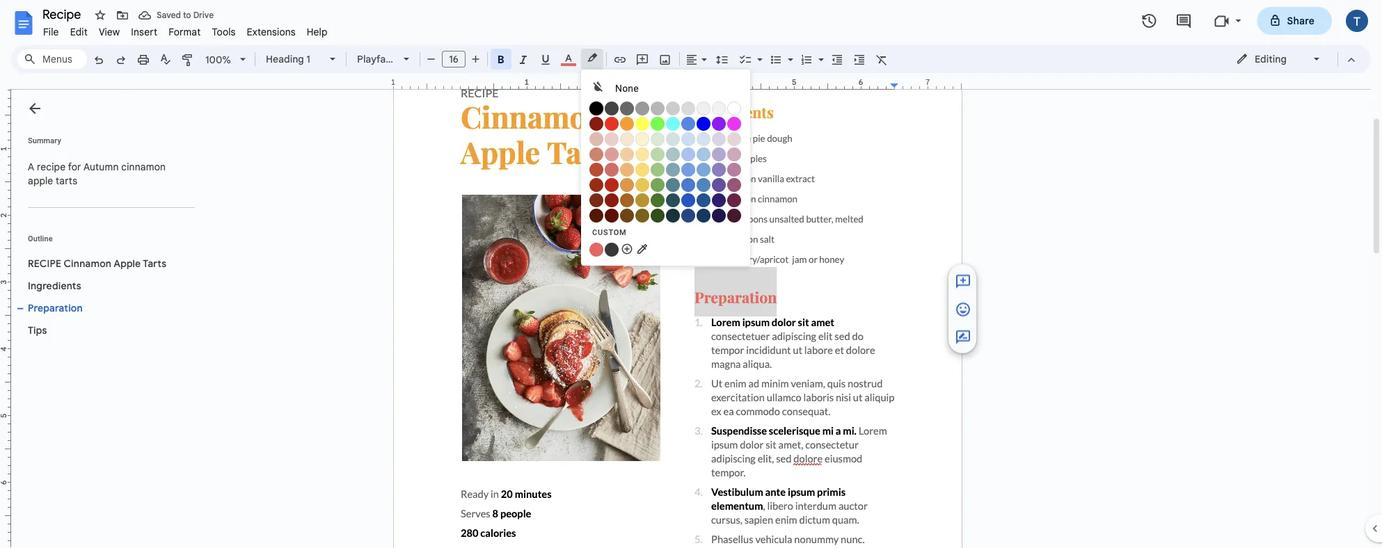 Task type: vqa. For each thing, say whether or not it's contained in the screenshot.
Custom Color #f75d5d, close to light red 1 'image'
yes



Task type: locate. For each thing, give the bounding box(es) containing it.
0 horizontal spatial 1
[[307, 53, 310, 65]]

dark green 3 image
[[651, 209, 665, 223]]

edit menu item
[[65, 24, 93, 40]]

blue image
[[697, 117, 711, 131]]

light blue 1 cell
[[697, 162, 712, 177]]

light yellow 3 image
[[636, 132, 650, 146]]

dark yellow 2 cell
[[636, 193, 650, 207]]

dark magenta 1 image
[[728, 178, 742, 192]]

saved to drive button
[[135, 6, 217, 25]]

light red 3 image
[[605, 132, 619, 146]]

yellow cell
[[636, 116, 650, 131]]

cyan image
[[666, 117, 680, 131]]

dark red 1 image
[[605, 178, 619, 192]]

0 vertical spatial 1
[[307, 53, 310, 65]]

dark purple 2 image
[[712, 194, 726, 207]]

dark orange 2 image
[[620, 194, 634, 207]]

light magenta 3 image
[[728, 132, 742, 146]]

red berry cell
[[590, 116, 604, 131]]

dark red berry 1 cell
[[590, 178, 604, 192]]

green cell
[[651, 116, 666, 131]]

apple
[[114, 258, 141, 270]]

text color image
[[561, 49, 577, 66]]

light orange 3 cell
[[620, 132, 635, 146]]

dark cyan 1 image
[[666, 178, 680, 192]]

summary element
[[21, 153, 195, 195]]

format
[[169, 26, 201, 38]]

mode and view toolbar
[[1226, 45, 1363, 73]]

light cyan 1 cell
[[666, 162, 681, 177]]

light red 2 cell
[[605, 147, 620, 162]]

dark cornflower blue 3 cell
[[682, 208, 696, 223]]

gray image
[[666, 102, 680, 116]]

styles list. heading 1 selected. option
[[266, 49, 322, 69]]

row
[[590, 0, 694, 549], [590, 101, 742, 116], [590, 116, 742, 131], [590, 132, 742, 146], [590, 147, 742, 162], [590, 162, 742, 177], [590, 178, 742, 192], [590, 193, 742, 207], [590, 208, 742, 223]]

light green 1 image
[[651, 163, 665, 177]]

dark blue 1 image
[[697, 178, 711, 192]]

light red 1 cell
[[605, 162, 620, 177]]

1 horizontal spatial 1
[[391, 78, 396, 87]]

light green 3 cell
[[651, 132, 666, 146]]

menu bar banner
[[0, 0, 1383, 549]]

dark blue 2 image
[[697, 194, 711, 207]]

summary heading
[[28, 135, 61, 146]]

light magenta 1 cell
[[728, 162, 742, 177]]

light green 3 image
[[651, 132, 665, 146]]

light red berry 1 cell
[[590, 162, 604, 177]]

light purple 1 image
[[712, 163, 726, 177]]

dark cornflower blue 2 image
[[682, 194, 696, 207]]

for
[[68, 161, 81, 173]]

dark yellow 3 cell
[[636, 208, 650, 223]]

insert image image
[[658, 49, 674, 69]]

light yellow 3 cell
[[636, 132, 650, 146]]

light cyan 2 image
[[666, 148, 680, 162]]

1 vertical spatial size image
[[955, 301, 972, 318]]

purple cell
[[712, 116, 727, 131]]

format menu item
[[163, 24, 206, 40]]

playfair
[[357, 53, 392, 65]]

preparation
[[28, 302, 83, 314]]

Star checkbox
[[91, 6, 110, 25]]

orange cell
[[620, 116, 635, 131]]

white image
[[728, 102, 742, 116]]

dark blue 2 cell
[[697, 193, 712, 207]]

dark cornflower blue 2 cell
[[682, 193, 696, 207]]

light magenta 3 cell
[[728, 132, 742, 146]]

Zoom text field
[[202, 50, 235, 70]]

autumn
[[83, 161, 119, 173]]

light purple 3 image
[[712, 132, 726, 146]]

file menu item
[[38, 24, 65, 40]]

outline heading
[[11, 233, 201, 253]]

light orange 1 image
[[620, 163, 634, 177]]

menu bar containing file
[[38, 18, 333, 41]]

magenta cell
[[728, 116, 742, 131]]

dark yellow 1 cell
[[636, 178, 650, 192]]

9 row from the top
[[590, 208, 742, 223]]

1 down 'font list. playfair display selected.' option
[[391, 78, 396, 87]]

dark red berry 3 image
[[590, 209, 604, 223]]

dark cyan 1 cell
[[666, 178, 681, 192]]

1 right heading
[[307, 53, 310, 65]]

custom button
[[589, 224, 743, 241]]

light cornflower blue 1 cell
[[682, 162, 696, 177]]

light blue 2 image
[[697, 148, 711, 162]]

dark gray 3 cell
[[620, 101, 635, 116]]

2 vertical spatial size image
[[955, 329, 972, 346]]

dark green 1 cell
[[651, 178, 666, 192]]

menu bar
[[38, 18, 333, 41]]

view
[[99, 26, 120, 38]]

light red berry 3 image
[[590, 132, 604, 146]]

dark gray 2 image
[[636, 102, 650, 116]]

size image
[[955, 273, 972, 290], [955, 301, 972, 318], [955, 329, 972, 346]]

dark yellow 2 image
[[636, 194, 650, 207]]

light cyan 1 image
[[666, 163, 680, 177]]

blue cell
[[697, 116, 712, 131]]

cinnamon
[[64, 258, 111, 270]]

tools menu item
[[206, 24, 241, 40]]

left margin image
[[394, 79, 464, 89]]

extensions menu item
[[241, 24, 301, 40]]

dark red berry 1 image
[[590, 178, 604, 192]]

light purple 1 cell
[[712, 162, 727, 177]]

light cornflower blue 2 image
[[682, 148, 696, 162]]

cornflower blue cell
[[682, 116, 696, 131]]

saved to drive
[[157, 10, 214, 21]]

dark orange 3 image
[[620, 209, 634, 223]]

custom color #3b3737, close to dark gray 30 cell
[[605, 242, 620, 257]]

light gray 1 cell
[[682, 101, 696, 116]]

Menus field
[[17, 49, 87, 69]]

file
[[43, 26, 59, 38]]

dark green 3 cell
[[651, 208, 666, 223]]

dark purple 1 cell
[[712, 178, 727, 192]]

dark green 1 image
[[651, 178, 665, 192]]

light cyan 3 image
[[666, 132, 680, 146]]

playfair display
[[357, 53, 428, 65]]

Font size field
[[442, 51, 471, 68]]

custom color #f75d5d, close to light red 1 image
[[590, 243, 604, 257]]

light red 1 image
[[605, 163, 619, 177]]

dark yellow 3 image
[[636, 209, 650, 223]]

light cyan 3 cell
[[666, 132, 681, 146]]

light cyan 2 cell
[[666, 147, 681, 162]]

light cornflower blue 2 cell
[[682, 147, 696, 162]]

tarts
[[56, 175, 77, 187]]

edit
[[70, 26, 88, 38]]

display
[[395, 53, 428, 65]]

dark green 2 image
[[651, 194, 665, 207]]

light green 2 cell
[[651, 147, 666, 162]]

0 vertical spatial size image
[[955, 273, 972, 290]]

custom color #3b3737, close to dark gray 30 image
[[605, 243, 619, 257]]

tarts
[[143, 258, 167, 270]]

light yellow 1 image
[[636, 163, 650, 177]]

drive
[[193, 10, 214, 21]]

8 row from the top
[[590, 193, 742, 207]]

summary
[[28, 136, 61, 145]]

dark purple 2 cell
[[712, 193, 727, 207]]

dark red 3 cell
[[605, 208, 620, 223]]

1
[[307, 53, 310, 65], [391, 78, 396, 87]]

light yellow 1 cell
[[636, 162, 650, 177]]

insert
[[131, 26, 157, 38]]

heading 1
[[266, 53, 310, 65]]

dark magenta 3 image
[[728, 209, 742, 223]]

application
[[0, 0, 1383, 549]]

dark cyan 3 image
[[666, 209, 680, 223]]

a
[[28, 161, 34, 173]]

cyan cell
[[666, 116, 681, 131]]

red image
[[605, 117, 619, 131]]

extensions
[[247, 26, 296, 38]]

Rename text field
[[38, 6, 89, 22]]

1 size image from the top
[[955, 273, 972, 290]]

to
[[183, 10, 191, 21]]

Font size text field
[[443, 51, 465, 68]]

light magenta 2 cell
[[728, 147, 742, 162]]



Task type: describe. For each thing, give the bounding box(es) containing it.
dark orange 2 cell
[[620, 193, 635, 207]]

light yellow 2 cell
[[636, 147, 650, 162]]

dark red 3 image
[[605, 209, 619, 223]]

dark orange 1 cell
[[620, 178, 635, 192]]

custom
[[593, 228, 627, 237]]

light red 3 cell
[[605, 132, 620, 146]]

light orange 3 image
[[620, 132, 634, 146]]

light gray 2 image
[[697, 102, 711, 116]]

orange image
[[620, 117, 634, 131]]

editing
[[1255, 53, 1287, 65]]

6 row from the top
[[590, 162, 742, 177]]

dark gray 1 cell
[[651, 101, 666, 116]]

Zoom field
[[200, 49, 252, 70]]

light red berry 2 image
[[590, 148, 604, 162]]

light magenta 1 image
[[728, 163, 742, 177]]

none menu
[[581, 0, 751, 549]]

dark magenta 2 image
[[728, 194, 742, 207]]

dark cornflower blue 1 image
[[682, 178, 696, 192]]

dark gray 4 image
[[605, 102, 619, 116]]

dark purple 3 cell
[[712, 208, 727, 223]]

share button
[[1258, 7, 1333, 35]]

dark cornflower blue 1 cell
[[682, 178, 696, 192]]

1 vertical spatial 1
[[391, 78, 396, 87]]

insert menu item
[[126, 24, 163, 40]]

editing button
[[1227, 49, 1332, 70]]

black cell
[[590, 101, 604, 116]]

view menu item
[[93, 24, 126, 40]]

apple
[[28, 175, 53, 187]]

7 row from the top
[[590, 178, 742, 192]]

none
[[615, 83, 639, 94]]

dark gray 1 image
[[651, 102, 665, 116]]

dark cyan 3 cell
[[666, 208, 681, 223]]

tips
[[28, 324, 47, 337]]

dark red 1 cell
[[605, 178, 620, 192]]

light blue 2 cell
[[697, 147, 712, 162]]

help
[[307, 26, 328, 38]]

dark red 2 image
[[605, 194, 619, 207]]

dark cornflower blue 3 image
[[682, 209, 696, 223]]

dark purple 1 image
[[712, 178, 726, 192]]

light blue 3 cell
[[697, 132, 712, 146]]

dark red berry 2 image
[[590, 194, 604, 207]]

4 row from the top
[[590, 132, 742, 146]]

light red berry 2 cell
[[590, 147, 604, 162]]

dark red 2 cell
[[605, 193, 620, 207]]

light green 2 image
[[651, 148, 665, 162]]

dark magenta 2 cell
[[728, 193, 742, 207]]

light gray 1 image
[[682, 102, 696, 116]]

gray cell
[[666, 101, 681, 116]]

ingredients
[[28, 280, 81, 292]]

light gray 3 cell
[[712, 101, 727, 116]]

dark purple 3 image
[[712, 209, 726, 223]]

font list. playfair display selected. option
[[357, 49, 428, 69]]

menu bar inside menu bar banner
[[38, 18, 333, 41]]

heading
[[266, 53, 304, 65]]

light cornflower blue 3 cell
[[682, 132, 696, 146]]

dark orange 3 cell
[[620, 208, 635, 223]]

light green 1 cell
[[651, 162, 666, 177]]

light gray 3 image
[[712, 102, 726, 116]]

dark yellow 1 image
[[636, 178, 650, 192]]

red cell
[[605, 116, 620, 131]]

dark green 2 cell
[[651, 193, 666, 207]]

black image
[[590, 102, 604, 116]]

light red berry 3 cell
[[590, 132, 604, 146]]

5 row from the top
[[590, 147, 742, 162]]

1 inside styles list. heading 1 selected. "option"
[[307, 53, 310, 65]]

dark gray 2 cell
[[636, 101, 650, 116]]

light blue 3 image
[[697, 132, 711, 146]]

dark blue 1 cell
[[697, 178, 712, 192]]

light purple 2 cell
[[712, 147, 727, 162]]

recipe cinnamon apple tarts
[[28, 258, 167, 270]]

yellow image
[[636, 117, 650, 131]]

custom color #f75d5d, close to light red 1 cell
[[590, 242, 604, 257]]

a recipe for autumn cinnamon apple tarts
[[28, 161, 168, 187]]

main toolbar
[[86, 0, 893, 540]]

dark gray 3 image
[[620, 102, 634, 116]]

cinnamon
[[121, 161, 166, 173]]

document outline element
[[11, 90, 201, 549]]

3 size image from the top
[[955, 329, 972, 346]]

light cornflower blue 1 image
[[682, 163, 696, 177]]

recipe
[[37, 161, 66, 173]]

3 row from the top
[[590, 116, 742, 131]]

2 row from the top
[[590, 101, 742, 116]]

light cornflower blue 3 image
[[682, 132, 696, 146]]

dark blue 3 cell
[[697, 208, 712, 223]]

dark blue 3 image
[[697, 209, 711, 223]]

dark magenta 1 cell
[[728, 178, 742, 192]]

light gray 2 cell
[[697, 101, 712, 116]]

saved
[[157, 10, 181, 21]]

light orange 2 image
[[620, 148, 634, 162]]

magenta image
[[728, 117, 742, 131]]

light purple 2 image
[[712, 148, 726, 162]]

help menu item
[[301, 24, 333, 40]]

light red 2 image
[[605, 148, 619, 162]]

none button
[[589, 77, 743, 100]]

dark red berry 2 cell
[[590, 193, 604, 207]]

line & paragraph spacing image
[[715, 49, 731, 69]]

tools
[[212, 26, 236, 38]]

light blue 1 image
[[697, 163, 711, 177]]

light red berry 1 image
[[590, 163, 604, 177]]

cornflower blue image
[[682, 117, 696, 131]]

light orange 1 cell
[[620, 162, 635, 177]]

share
[[1288, 15, 1315, 27]]

green image
[[651, 117, 665, 131]]

application containing share
[[0, 0, 1383, 549]]

dark cyan 2 cell
[[666, 193, 681, 207]]

2 size image from the top
[[955, 301, 972, 318]]

dark gray 4 cell
[[605, 101, 620, 116]]

1 row from the top
[[590, 0, 694, 549]]

dark red berry 3 cell
[[590, 208, 604, 223]]

purple image
[[712, 117, 726, 131]]

dark cyan 2 image
[[666, 194, 680, 207]]

light yellow 2 image
[[636, 148, 650, 162]]

recipe
[[28, 258, 61, 270]]

outline
[[28, 234, 53, 243]]

right margin image
[[891, 79, 962, 89]]

light orange 2 cell
[[620, 147, 635, 162]]

light magenta 2 image
[[728, 148, 742, 162]]

dark orange 1 image
[[620, 178, 634, 192]]

red berry image
[[590, 117, 604, 131]]

light purple 3 cell
[[712, 132, 727, 146]]

dark magenta 3 cell
[[728, 208, 742, 223]]



